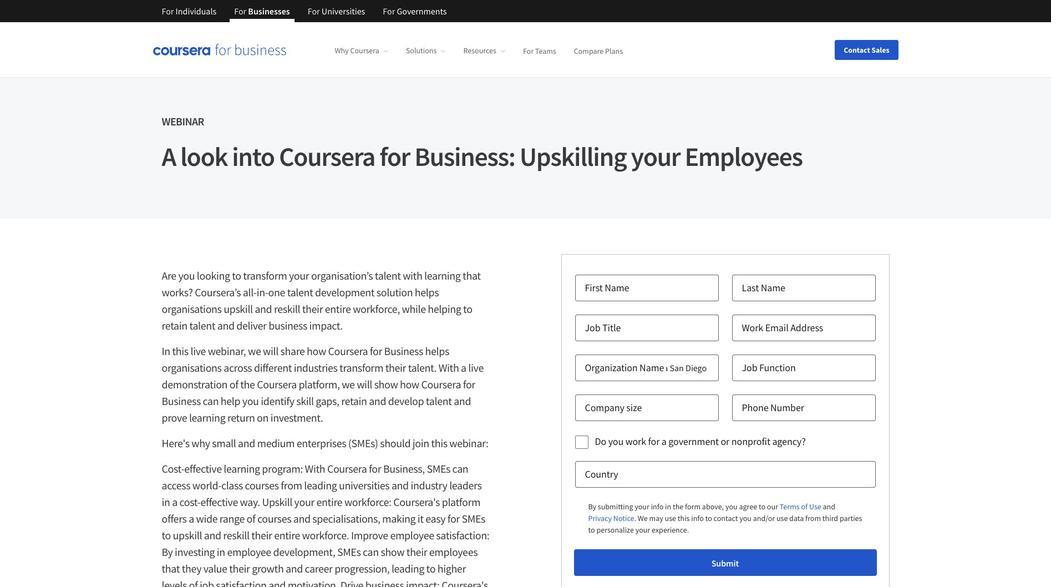 Task type: locate. For each thing, give the bounding box(es) containing it.
1 vertical spatial the
[[673, 502, 684, 512]]

2 vertical spatial entire
[[274, 528, 300, 542]]

their up impact.
[[302, 302, 323, 316]]

entire
[[325, 302, 351, 316], [317, 495, 343, 509], [274, 528, 300, 542]]

impact:
[[406, 578, 440, 587]]

2 vertical spatial learning
[[224, 462, 260, 476]]

can down improve
[[363, 545, 379, 559]]

1 horizontal spatial of
[[230, 377, 238, 391]]

0 vertical spatial can
[[203, 394, 219, 408]]

how up industries
[[307, 344, 326, 358]]

of down way. in the bottom of the page
[[247, 512, 256, 526]]

and up webinar:
[[454, 394, 471, 408]]

will
[[263, 344, 279, 358], [357, 377, 372, 391]]

work
[[742, 321, 764, 334]]

1 vertical spatial learning
[[189, 411, 226, 425]]

their up impact:
[[407, 545, 427, 559]]

Do you work for a government or nonprofit agency? checkbox
[[575, 436, 589, 449]]

for left individuals
[[162, 6, 174, 17]]

learning up the why
[[189, 411, 226, 425]]

from
[[281, 478, 302, 492], [806, 514, 821, 524]]

entire down development
[[325, 302, 351, 316]]

name down 'job title' "text box"
[[640, 361, 665, 374]]

and up webinar,
[[217, 319, 235, 332]]

1 use from the left
[[665, 514, 677, 524]]

for left businesses
[[234, 6, 247, 17]]

for teams
[[523, 46, 557, 56]]

retain up "in"
[[162, 319, 188, 332]]

with inside in this live webinar, we will share how coursera for business helps organisations across different industries transform their talent. with a live demonstration of the coursera platform, we will show how coursera for business can help you identify skill gaps, retain and develop talent and prove learning return on investment.
[[439, 361, 459, 375]]

of left "job"
[[189, 578, 198, 587]]

platform,
[[299, 377, 340, 391]]

the left form
[[673, 502, 684, 512]]

for left governments
[[383, 6, 395, 17]]

0 vertical spatial reskill
[[274, 302, 300, 316]]

0 horizontal spatial of
[[189, 578, 198, 587]]

for left universities
[[308, 6, 320, 17]]

for
[[162, 6, 174, 17], [234, 6, 247, 17], [308, 6, 320, 17], [383, 6, 395, 17], [523, 46, 534, 56]]

with inside cost-effective learning program: with coursera for business, smes can access world-class courses from leading universities and industry leaders in a cost-effective way. upskill your entire workforce: coursera's platform offers a wide range of courses and specialisations, making it easy for smes to upskill and reskill their entire workforce. improve employee satisfaction: by investing in employee development, smes can show their employees that they value their growth and career progression, leading to higher levels of job satisfaction and motivation. drive business impact: cou
[[305, 462, 325, 476]]

learning inside are you looking to transform your organisation's talent with learning that works? coursera's all-in-one talent development solution helps organisations upskill and reskill their entire workforce, while helping to retain talent and deliver business impact.
[[425, 269, 461, 283]]

0 horizontal spatial retain
[[162, 319, 188, 332]]

1 vertical spatial reskill
[[223, 528, 250, 542]]

for teams link
[[523, 46, 557, 56]]

transform inside in this live webinar, we will share how coursera for business helps organisations across different industries transform their talent. with a live demonstration of the coursera platform, we will show how coursera for business can help you identify skill gaps, retain and develop talent and prove learning return on investment.
[[340, 361, 384, 375]]

2 vertical spatial this
[[678, 514, 690, 524]]

leading up specialisations,
[[304, 478, 337, 492]]

investing
[[175, 545, 215, 559]]

0 vertical spatial the
[[240, 377, 255, 391]]

while
[[402, 302, 426, 316]]

0 horizontal spatial by
[[162, 545, 173, 559]]

use up experience. at the right bottom
[[665, 514, 677, 524]]

talent right one
[[287, 285, 313, 299]]

1 horizontal spatial transform
[[340, 361, 384, 375]]

with right talent.
[[439, 361, 459, 375]]

name for organization name
[[640, 361, 665, 374]]

job left function
[[742, 361, 758, 374]]

experience.
[[652, 525, 689, 535]]

1 vertical spatial retain
[[341, 394, 367, 408]]

0 vertical spatial business
[[269, 319, 307, 332]]

platform
[[442, 495, 481, 509]]

address
[[791, 321, 824, 334]]

1 horizontal spatial info
[[692, 514, 704, 524]]

0 horizontal spatial info
[[651, 502, 664, 512]]

personalize
[[597, 525, 634, 535]]

a left wide
[[189, 512, 194, 526]]

1 horizontal spatial live
[[469, 361, 484, 375]]

and down business,
[[392, 478, 409, 492]]

in up experience. at the right bottom
[[666, 502, 672, 512]]

solution
[[377, 285, 413, 299]]

0 vertical spatial live
[[191, 344, 206, 358]]

1 vertical spatial courses
[[258, 512, 292, 526]]

improve
[[351, 528, 388, 542]]

the down across
[[240, 377, 255, 391]]

in inside by submitting your info in the form above, you agree to our terms of use and privacy notice
[[666, 502, 672, 512]]

this right join
[[431, 436, 448, 450]]

for for governments
[[383, 6, 395, 17]]

you up "contact"
[[726, 502, 738, 512]]

upskill up investing
[[173, 528, 202, 542]]

or
[[721, 435, 730, 448]]

industry
[[411, 478, 448, 492]]

higher
[[438, 562, 466, 576]]

1 vertical spatial can
[[453, 462, 469, 476]]

their left talent.
[[386, 361, 406, 375]]

1 vertical spatial transform
[[340, 361, 384, 375]]

you inside by submitting your info in the form above, you agree to our terms of use and privacy notice
[[726, 502, 738, 512]]

1 vertical spatial leading
[[392, 562, 425, 576]]

0 horizontal spatial that
[[162, 562, 180, 576]]

may
[[650, 514, 664, 524]]

business up share
[[269, 319, 307, 332]]

country
[[585, 468, 619, 481]]

business up prove
[[162, 394, 201, 408]]

2 vertical spatial can
[[363, 545, 379, 559]]

can up leaders
[[453, 462, 469, 476]]

and down in-
[[255, 302, 272, 316]]

in up value
[[217, 545, 225, 559]]

0 horizontal spatial business
[[162, 394, 201, 408]]

transform up in-
[[243, 269, 287, 283]]

retain right gaps, at the bottom of page
[[341, 394, 367, 408]]

employee down it
[[390, 528, 434, 542]]

are you looking to transform your organisation's talent with learning that works? coursera's all-in-one talent development solution helps organisations upskill and reskill their entire workforce, while helping to retain talent and deliver business impact.
[[162, 269, 481, 332]]

0 horizontal spatial upskill
[[173, 528, 202, 542]]

number
[[771, 401, 805, 414]]

this inside in this live webinar, we will share how coursera for business helps organisations across different industries transform their talent. with a live demonstration of the coursera platform, we will show how coursera for business can help you identify skill gaps, retain and develop talent and prove learning return on investment.
[[172, 344, 189, 358]]

0 vertical spatial of
[[230, 377, 238, 391]]

helps up talent.
[[425, 344, 450, 358]]

why
[[335, 46, 349, 56]]

parties
[[840, 514, 863, 524]]

courses down upskill
[[258, 512, 292, 526]]

1 vertical spatial upskill
[[173, 528, 202, 542]]

0 vertical spatial employee
[[390, 528, 434, 542]]

by up privacy notice
[[589, 502, 597, 512]]

organisations up demonstration
[[162, 361, 222, 375]]

1 horizontal spatial upskill
[[224, 302, 253, 316]]

0 horizontal spatial leading
[[304, 478, 337, 492]]

you
[[178, 269, 195, 283], [242, 394, 259, 408], [609, 435, 624, 448], [726, 502, 738, 512], [740, 514, 752, 524]]

0 horizontal spatial reskill
[[223, 528, 250, 542]]

organisations inside are you looking to transform your organisation's talent with learning that works? coursera's all-in-one talent development solution helps organisations upskill and reskill their entire workforce, while helping to retain talent and deliver business impact.
[[162, 302, 222, 316]]

upskill
[[224, 302, 253, 316], [173, 528, 202, 542]]

you right do
[[609, 435, 624, 448]]

1 vertical spatial by
[[162, 545, 173, 559]]

development
[[315, 285, 375, 299]]

company
[[585, 401, 625, 414]]

0 vertical spatial upskill
[[224, 302, 253, 316]]

into
[[232, 140, 275, 173]]

learning right with
[[425, 269, 461, 283]]

business inside are you looking to transform your organisation's talent with learning that works? coursera's all-in-one talent development solution helps organisations upskill and reskill their entire workforce, while helping to retain talent and deliver business impact.
[[269, 319, 307, 332]]

0 vertical spatial this
[[172, 344, 189, 358]]

and
[[255, 302, 272, 316], [217, 319, 235, 332], [369, 394, 386, 408], [454, 394, 471, 408], [238, 436, 255, 450], [392, 478, 409, 492], [823, 502, 836, 512], [294, 512, 311, 526], [204, 528, 221, 542], [286, 562, 303, 576], [269, 578, 286, 587]]

a right work
[[662, 435, 667, 448]]

that
[[463, 269, 481, 283], [162, 562, 180, 576]]

a inside in this live webinar, we will share how coursera for business helps organisations across different industries transform their talent. with a live demonstration of the coursera platform, we will show how coursera for business can help you identify skill gaps, retain and develop talent and prove learning return on investment.
[[461, 361, 467, 375]]

how up develop
[[400, 377, 420, 391]]

business down progression, at the left of the page
[[366, 578, 404, 587]]

will right platform,
[[357, 377, 372, 391]]

1 vertical spatial of
[[247, 512, 256, 526]]

1 horizontal spatial in
[[217, 545, 225, 559]]

looking
[[197, 269, 230, 283]]

for individuals
[[162, 6, 217, 17]]

0 horizontal spatial job
[[585, 321, 601, 334]]

this
[[172, 344, 189, 358], [431, 436, 448, 450], [678, 514, 690, 524]]

will up different
[[263, 344, 279, 358]]

that inside are you looking to transform your organisation's talent with learning that works? coursera's all-in-one talent development solution helps organisations upskill and reskill their entire workforce, while helping to retain talent and deliver business impact.
[[463, 269, 481, 283]]

by submitting your info in the form above, you agree to our terms of use and privacy notice
[[589, 502, 837, 524]]

1 vertical spatial business
[[162, 394, 201, 408]]

0 vertical spatial organisations
[[162, 302, 222, 316]]

0 horizontal spatial smes
[[337, 545, 361, 559]]

helps up while
[[415, 285, 439, 299]]

live right talent.
[[469, 361, 484, 375]]

business
[[269, 319, 307, 332], [366, 578, 404, 587]]

by left investing
[[162, 545, 173, 559]]

effective down the world-
[[201, 495, 238, 509]]

learning
[[425, 269, 461, 283], [189, 411, 226, 425], [224, 462, 260, 476]]

to down above,
[[706, 514, 713, 524]]

your inside are you looking to transform your organisation's talent with learning that works? coursera's all-in-one talent development solution helps organisations upskill and reskill their entire workforce, while helping to retain talent and deliver business impact.
[[289, 269, 309, 283]]

1 vertical spatial helps
[[425, 344, 450, 358]]

range
[[220, 512, 245, 526]]

to down offers
[[162, 528, 171, 542]]

1 vertical spatial effective
[[201, 495, 238, 509]]

1 horizontal spatial from
[[806, 514, 821, 524]]

name for first name
[[605, 281, 630, 294]]

1 vertical spatial show
[[381, 545, 405, 559]]

from inside . we may use this info to contact you and/or use data from third parties to personalize your experience.
[[806, 514, 821, 524]]

transform up platform,
[[340, 361, 384, 375]]

0 horizontal spatial employee
[[227, 545, 271, 559]]

live left webinar,
[[191, 344, 206, 358]]

0 vertical spatial smes
[[427, 462, 451, 476]]

0 horizontal spatial business
[[269, 319, 307, 332]]

a right talent.
[[461, 361, 467, 375]]

to down privacy notice link
[[589, 525, 595, 535]]

info inside . we may use this info to contact you and/or use data from third parties to personalize your experience.
[[692, 514, 704, 524]]

with down enterprises
[[305, 462, 325, 476]]

1 horizontal spatial the
[[673, 502, 684, 512]]

0 horizontal spatial transform
[[243, 269, 287, 283]]

their inside are you looking to transform your organisation's talent with learning that works? coursera's all-in-one talent development solution helps organisations upskill and reskill their entire workforce, while helping to retain talent and deliver business impact.
[[302, 302, 323, 316]]

do you work for a government or nonprofit agency?
[[595, 435, 806, 448]]

your inside by submitting your info in the form above, you agree to our terms of use and privacy notice
[[635, 502, 650, 512]]

we
[[248, 344, 261, 358], [342, 377, 355, 391]]

. we
[[635, 514, 648, 524]]

satisfaction:
[[436, 528, 490, 542]]

employee
[[390, 528, 434, 542], [227, 545, 271, 559]]

it
[[418, 512, 424, 526]]

learning up 'class'
[[224, 462, 260, 476]]

effective up the world-
[[184, 462, 222, 476]]

webinar:
[[450, 436, 489, 450]]

do
[[595, 435, 607, 448]]

show up develop
[[374, 377, 398, 391]]

1 vertical spatial job
[[742, 361, 758, 374]]

career
[[305, 562, 333, 576]]

of up help
[[230, 377, 238, 391]]

2 organisations from the top
[[162, 361, 222, 375]]

levels
[[162, 578, 187, 587]]

talent up webinar,
[[190, 319, 215, 332]]

job function
[[742, 361, 796, 374]]

wide
[[196, 512, 218, 526]]

0 horizontal spatial name
[[605, 281, 630, 294]]

you down "agree to"
[[740, 514, 752, 524]]

2 horizontal spatial in
[[666, 502, 672, 512]]

Job Title text field
[[575, 315, 719, 341]]

use left data
[[777, 514, 788, 524]]

privacy notice
[[589, 514, 635, 524]]

name right last
[[761, 281, 786, 294]]

1 vertical spatial from
[[806, 514, 821, 524]]

0 vertical spatial info
[[651, 502, 664, 512]]

0 vertical spatial job
[[585, 321, 601, 334]]

2 horizontal spatial this
[[678, 514, 690, 524]]

1 horizontal spatial with
[[439, 361, 459, 375]]

info up the may
[[651, 502, 664, 512]]

smes up the satisfaction: at the bottom left of the page
[[462, 512, 486, 526]]

satisfaction
[[216, 578, 267, 587]]

medium
[[257, 436, 295, 450]]

work email address
[[742, 321, 824, 334]]

1 horizontal spatial business
[[366, 578, 404, 587]]

smes
[[427, 462, 451, 476], [462, 512, 486, 526], [337, 545, 361, 559]]

0 vertical spatial learning
[[425, 269, 461, 283]]

show down improve
[[381, 545, 405, 559]]

0 horizontal spatial use
[[665, 514, 677, 524]]

drive
[[341, 578, 364, 587]]

and right small
[[238, 436, 255, 450]]

leaders
[[450, 478, 482, 492]]

reskill down range
[[223, 528, 250, 542]]

of
[[230, 377, 238, 391], [247, 512, 256, 526], [189, 578, 198, 587]]

1 horizontal spatial will
[[357, 377, 372, 391]]

1 horizontal spatial smes
[[427, 462, 451, 476]]

upskill down the all-
[[224, 302, 253, 316]]

why
[[192, 436, 210, 450]]

you inside are you looking to transform your organisation's talent with learning that works? coursera's all-in-one talent development solution helps organisations upskill and reskill their entire workforce, while helping to retain talent and deliver business impact.
[[178, 269, 195, 283]]

0 vertical spatial retain
[[162, 319, 188, 332]]

entire inside are you looking to transform your organisation's talent with learning that works? coursera's all-in-one talent development solution helps organisations upskill and reskill their entire workforce, while helping to retain talent and deliver business impact.
[[325, 302, 351, 316]]

from down use
[[806, 514, 821, 524]]

retain
[[162, 319, 188, 332], [341, 394, 367, 408]]

privacy notice link
[[589, 513, 635, 525]]

compare
[[574, 46, 604, 56]]

terms of use link
[[780, 501, 822, 513]]

leading
[[304, 478, 337, 492], [392, 562, 425, 576]]

and up workforce.
[[294, 512, 311, 526]]

the inside in this live webinar, we will share how coursera for business helps organisations across different industries transform their talent. with a live demonstration of the coursera platform, we will show how coursera for business can help you identify skill gaps, retain and develop talent and prove learning return on investment.
[[240, 377, 255, 391]]

smes up progression, at the left of the page
[[337, 545, 361, 559]]

transform inside are you looking to transform your organisation's talent with learning that works? coursera's all-in-one talent development solution helps organisations upskill and reskill their entire workforce, while helping to retain talent and deliver business impact.
[[243, 269, 287, 283]]

1 horizontal spatial we
[[342, 377, 355, 391]]

1 horizontal spatial use
[[777, 514, 788, 524]]

to right looking
[[232, 269, 241, 283]]

0 vertical spatial will
[[263, 344, 279, 358]]

0 horizontal spatial from
[[281, 478, 302, 492]]

1 horizontal spatial this
[[431, 436, 448, 450]]

2 use from the left
[[777, 514, 788, 524]]

1 horizontal spatial that
[[463, 269, 481, 283]]

we right platform,
[[342, 377, 355, 391]]

0 vertical spatial by
[[589, 502, 597, 512]]

1 vertical spatial will
[[357, 377, 372, 391]]

1 vertical spatial this
[[431, 436, 448, 450]]

1 vertical spatial with
[[305, 462, 325, 476]]

organisations down works?
[[162, 302, 222, 316]]

0 vertical spatial entire
[[325, 302, 351, 316]]

0 vertical spatial with
[[439, 361, 459, 375]]

0 vertical spatial show
[[374, 377, 398, 391]]

job left title
[[585, 321, 601, 334]]

your inside cost-effective learning program: with coursera for business, smes can access world-class courses from leading universities and industry leaders in a cost-effective way. upskill your entire workforce: coursera's platform offers a wide range of courses and specialisations, making it easy for smes to upskill and reskill their entire workforce. improve employee satisfaction: by investing in employee development, smes can show their employees that they value their growth and career progression, leading to higher levels of job satisfaction and motivation. drive business impact: cou
[[294, 495, 315, 509]]

1 organisations from the top
[[162, 302, 222, 316]]

1 horizontal spatial name
[[640, 361, 665, 374]]

in
[[162, 495, 170, 509], [666, 502, 672, 512], [217, 545, 225, 559]]

prove
[[162, 411, 187, 425]]

reskill down one
[[274, 302, 300, 316]]

talent right develop
[[426, 394, 452, 408]]

webinar,
[[208, 344, 246, 358]]

smes up industry
[[427, 462, 451, 476]]

coursera
[[350, 46, 380, 56], [279, 140, 375, 173], [328, 344, 368, 358], [257, 377, 297, 391], [421, 377, 461, 391], [327, 462, 367, 476]]

reskill inside are you looking to transform your organisation's talent with learning that works? coursera's all-in-one talent development solution helps organisations upskill and reskill their entire workforce, while helping to retain talent and deliver business impact.
[[274, 302, 300, 316]]

1 vertical spatial business
[[366, 578, 404, 587]]

you up return
[[242, 394, 259, 408]]

1 vertical spatial info
[[692, 514, 704, 524]]

1 horizontal spatial by
[[589, 502, 597, 512]]

organization
[[585, 361, 638, 374]]

0 horizontal spatial can
[[203, 394, 219, 408]]

2 vertical spatial smes
[[337, 545, 361, 559]]

0 vertical spatial helps
[[415, 285, 439, 299]]

here's why small and medium enterprises (smes) should join this webinar:
[[162, 436, 489, 450]]

cost-
[[162, 462, 184, 476]]

name right "first"
[[605, 281, 630, 294]]

this down form
[[678, 514, 690, 524]]

retain inside in this live webinar, we will share how coursera for business helps organisations across different industries transform their talent. with a live demonstration of the coursera platform, we will show how coursera for business can help you identify skill gaps, retain and develop talent and prove learning return on investment.
[[341, 394, 367, 408]]

courses up way. in the bottom of the page
[[245, 478, 279, 492]]

helps inside are you looking to transform your organisation's talent with learning that works? coursera's all-in-one talent development solution helps organisations upskill and reskill their entire workforce, while helping to retain talent and deliver business impact.
[[415, 285, 439, 299]]

for left teams
[[523, 46, 534, 56]]

we up across
[[248, 344, 261, 358]]

employees
[[429, 545, 478, 559]]

your
[[631, 140, 681, 173], [289, 269, 309, 283], [294, 495, 315, 509], [635, 502, 650, 512], [636, 525, 651, 535]]

entire up development, on the bottom of page
[[274, 528, 300, 542]]

this right "in"
[[172, 344, 189, 358]]



Task type: vqa. For each thing, say whether or not it's contained in the screenshot.
QUIZZES
no



Task type: describe. For each thing, give the bounding box(es) containing it.
with
[[403, 269, 423, 283]]

upskill inside cost-effective learning program: with coursera for business, smes can access world-class courses from leading universities and industry leaders in a cost-effective way. upskill your entire workforce: coursera's platform offers a wide range of courses and specialisations, making it easy for smes to upskill and reskill their entire workforce. improve employee satisfaction: by investing in employee development, smes can show their employees that they value their growth and career progression, leading to higher levels of job satisfaction and motivation. drive business impact: cou
[[173, 528, 202, 542]]

of inside in this live webinar, we will share how coursera for business helps organisations across different industries transform their talent. with a live demonstration of the coursera platform, we will show how coursera for business can help you identify skill gaps, retain and develop talent and prove learning return on investment.
[[230, 377, 238, 391]]

contact sales button
[[835, 40, 899, 60]]

0 horizontal spatial in
[[162, 495, 170, 509]]

contact sales
[[844, 45, 890, 55]]

for governments
[[383, 6, 447, 17]]

form
[[686, 502, 701, 512]]

and down growth
[[269, 578, 286, 587]]

Organization Name text field
[[575, 355, 719, 381]]

0 horizontal spatial live
[[191, 344, 206, 358]]

gaps,
[[316, 394, 339, 408]]

agree to
[[740, 502, 766, 512]]

that inside cost-effective learning program: with coursera for business, smes can access world-class courses from leading universities and industry leaders in a cost-effective way. upskill your entire workforce: coursera's platform offers a wide range of courses and specialisations, making it easy for smes to upskill and reskill their entire workforce. improve employee satisfaction: by investing in employee development, smes can show their employees that they value their growth and career progression, leading to higher levels of job satisfaction and motivation. drive business impact: cou
[[162, 562, 180, 576]]

learning inside cost-effective learning program: with coursera for business, smes can access world-class courses from leading universities and industry leaders in a cost-effective way. upskill your entire workforce: coursera's platform offers a wide range of courses and specialisations, making it easy for smes to upskill and reskill their entire workforce. improve employee satisfaction: by investing in employee development, smes can show their employees that they value their growth and career progression, leading to higher levels of job satisfaction and motivation. drive business impact: cou
[[224, 462, 260, 476]]

and down development, on the bottom of page
[[286, 562, 303, 576]]

share
[[281, 344, 305, 358]]

solutions
[[406, 46, 437, 56]]

for for universities
[[308, 6, 320, 17]]

easy
[[426, 512, 446, 526]]

third
[[823, 514, 839, 524]]

1 horizontal spatial how
[[400, 377, 420, 391]]

making
[[382, 512, 416, 526]]

for universities
[[308, 6, 365, 17]]

data
[[790, 514, 804, 524]]

small
[[212, 436, 236, 450]]

job for job title
[[585, 321, 601, 334]]

and left develop
[[369, 394, 386, 408]]

for for individuals
[[162, 6, 174, 17]]

helps inside in this live webinar, we will share how coursera for business helps organisations across different industries transform their talent. with a live demonstration of the coursera platform, we will show how coursera for business can help you identify skill gaps, retain and develop talent and prove learning return on investment.
[[425, 344, 450, 358]]

banner navigation
[[153, 0, 456, 22]]

talent inside in this live webinar, we will share how coursera for business helps organisations across different industries transform their talent. with a live demonstration of the coursera platform, we will show how coursera for business can help you identify skill gaps, retain and develop talent and prove learning return on investment.
[[426, 394, 452, 408]]

you inside in this live webinar, we will share how coursera for business helps organisations across different industries transform their talent. with a live demonstration of the coursera platform, we will show how coursera for business can help you identify skill gaps, retain and develop talent and prove learning return on investment.
[[242, 394, 259, 408]]

submitting
[[598, 502, 634, 512]]

can inside in this live webinar, we will share how coursera for business helps organisations across different industries transform their talent. with a live demonstration of the coursera platform, we will show how coursera for business can help you identify skill gaps, retain and develop talent and prove learning return on investment.
[[203, 394, 219, 408]]

resources link
[[464, 46, 506, 56]]

their inside in this live webinar, we will share how coursera for business helps organisations across different industries transform their talent. with a live demonstration of the coursera platform, we will show how coursera for business can help you identify skill gaps, retain and develop talent and prove learning return on investment.
[[386, 361, 406, 375]]

cost-effective learning program: with coursera for business, smes can access world-class courses from leading universities and industry leaders in a cost-effective way. upskill your entire workforce: coursera's platform offers a wide range of courses and specialisations, making it easy for smes to upskill and reskill their entire workforce. improve employee satisfaction: by investing in employee development, smes can show their employees that they value their growth and career progression, leading to higher levels of job satisfaction and motivation. drive business impact: cou
[[162, 462, 490, 587]]

sales
[[872, 45, 890, 55]]

0 vertical spatial how
[[307, 344, 326, 358]]

to up impact:
[[427, 562, 436, 576]]

last
[[742, 281, 759, 294]]

(smes)
[[348, 436, 378, 450]]

enterprises
[[297, 436, 346, 450]]

motivation.
[[288, 578, 339, 587]]

individuals
[[176, 6, 217, 17]]

upskill inside are you looking to transform your organisation's talent with learning that works? coursera's all-in-one talent development solution helps organisations upskill and reskill their entire workforce, while helping to retain talent and deliver business impact.
[[224, 302, 253, 316]]

compare plans
[[574, 46, 623, 56]]

specialisations,
[[313, 512, 380, 526]]

0 vertical spatial courses
[[245, 478, 279, 492]]

join
[[413, 436, 429, 450]]

in-
[[257, 285, 268, 299]]

webinar
[[162, 114, 204, 128]]

0 vertical spatial we
[[248, 344, 261, 358]]

1 vertical spatial entire
[[317, 495, 343, 509]]

1 vertical spatial employee
[[227, 545, 271, 559]]

First Name text field
[[575, 275, 719, 301]]

workforce:
[[345, 495, 392, 509]]

2 horizontal spatial of
[[247, 512, 256, 526]]

help
[[221, 394, 240, 408]]

return
[[228, 411, 255, 425]]

talent up the solution
[[375, 269, 401, 283]]

why coursera link
[[335, 46, 388, 56]]

1 vertical spatial live
[[469, 361, 484, 375]]

and inside by submitting your info in the form above, you agree to our terms of use and privacy notice
[[823, 502, 836, 512]]

program:
[[262, 462, 303, 476]]

1 horizontal spatial can
[[363, 545, 379, 559]]

way.
[[240, 495, 260, 509]]

growth
[[252, 562, 284, 576]]

world-
[[193, 478, 221, 492]]

1 horizontal spatial leading
[[392, 562, 425, 576]]

coursera inside cost-effective learning program: with coursera for business, smes can access world-class courses from leading universities and industry leaders in a cost-effective way. upskill your entire workforce: coursera's platform offers a wide range of courses and specialisations, making it easy for smes to upskill and reskill their entire workforce. improve employee satisfaction: by investing in employee development, smes can show their employees that they value their growth and career progression, leading to higher levels of job satisfaction and motivation. drive business impact: cou
[[327, 462, 367, 476]]

a left cost-
[[172, 495, 178, 509]]

by inside by submitting your info in the form above, you agree to our terms of use and privacy notice
[[589, 502, 597, 512]]

phone number
[[742, 401, 805, 414]]

Work Email Address email field
[[732, 315, 876, 341]]

upskilling
[[520, 140, 627, 173]]

should
[[380, 436, 411, 450]]

class
[[221, 478, 243, 492]]

their up satisfaction at left
[[229, 562, 250, 576]]

show inside in this live webinar, we will share how coursera for business helps organisations across different industries transform their talent. with a live demonstration of the coursera platform, we will show how coursera for business can help you identify skill gaps, retain and develop talent and prove learning return on investment.
[[374, 377, 398, 391]]

organization name
[[585, 361, 665, 374]]

they
[[182, 562, 202, 576]]

first
[[585, 281, 603, 294]]

name for last name
[[761, 281, 786, 294]]

job title
[[585, 321, 621, 334]]

1 horizontal spatial employee
[[390, 528, 434, 542]]

in
[[162, 344, 170, 358]]

coursera's
[[394, 495, 440, 509]]

for for businesses
[[234, 6, 247, 17]]

organisations inside in this live webinar, we will share how coursera for business helps organisations across different industries transform their talent. with a live demonstration of the coursera platform, we will show how coursera for business can help you identify skill gaps, retain and develop talent and prove learning return on investment.
[[162, 361, 222, 375]]

1 horizontal spatial business
[[384, 344, 423, 358]]

industries
[[294, 361, 338, 375]]

demonstration
[[162, 377, 228, 391]]

show inside cost-effective learning program: with coursera for business, smes can access world-class courses from leading universities and industry leaders in a cost-effective way. upskill your entire workforce: coursera's platform offers a wide range of courses and specialisations, making it easy for smes to upskill and reskill their entire workforce. improve employee satisfaction: by investing in employee development, smes can show their employees that they value their growth and career progression, leading to higher levels of job satisfaction and motivation. drive business impact: cou
[[381, 545, 405, 559]]

0 horizontal spatial will
[[263, 344, 279, 358]]

to right helping
[[463, 302, 473, 316]]

learning inside in this live webinar, we will share how coursera for business helps organisations across different industries transform their talent. with a live demonstration of the coursera platform, we will show how coursera for business can help you identify skill gaps, retain and develop talent and prove learning return on investment.
[[189, 411, 226, 425]]

from inside cost-effective learning program: with coursera for business, smes can access world-class courses from leading universities and industry leaders in a cost-effective way. upskill your entire workforce: coursera's platform offers a wide range of courses and specialisations, making it easy for smes to upskill and reskill their entire workforce. improve employee satisfaction: by investing in employee development, smes can show their employees that they value their growth and career progression, leading to higher levels of job satisfaction and motivation. drive business impact: cou
[[281, 478, 302, 492]]

job for job function
[[742, 361, 758, 374]]

0 vertical spatial leading
[[304, 478, 337, 492]]

coursera for business image
[[153, 44, 286, 55]]

2 vertical spatial of
[[189, 578, 198, 587]]

our
[[768, 502, 779, 512]]

develop
[[388, 394, 424, 408]]

info inside by submitting your info in the form above, you agree to our terms of use and privacy notice
[[651, 502, 664, 512]]

you inside . we may use this info to contact you and/or use data from third parties to personalize your experience.
[[740, 514, 752, 524]]

your inside . we may use this info to contact you and/or use data from third parties to personalize your experience.
[[636, 525, 651, 535]]

employees
[[685, 140, 803, 173]]

contact
[[714, 514, 738, 524]]

reskill inside cost-effective learning program: with coursera for business, smes can access world-class courses from leading universities and industry leaders in a cost-effective way. upskill your entire workforce: coursera's platform offers a wide range of courses and specialisations, making it easy for smes to upskill and reskill their entire workforce. improve employee satisfaction: by investing in employee development, smes can show their employees that they value their growth and career progression, leading to higher levels of job satisfaction and motivation. drive business impact: cou
[[223, 528, 250, 542]]

0 vertical spatial effective
[[184, 462, 222, 476]]

size
[[627, 401, 642, 414]]

title
[[603, 321, 621, 334]]

progression,
[[335, 562, 390, 576]]

business inside cost-effective learning program: with coursera for business, smes can access world-class courses from leading universities and industry leaders in a cost-effective way. upskill your entire workforce: coursera's platform offers a wide range of courses and specialisations, making it easy for smes to upskill and reskill their entire workforce. improve employee satisfaction: by investing in employee development, smes can show their employees that they value their growth and career progression, leading to higher levels of job satisfaction and motivation. drive business impact: cou
[[366, 578, 404, 587]]

retain inside are you looking to transform your organisation's talent with learning that works? coursera's all-in-one talent development solution helps organisations upskill and reskill their entire workforce, while helping to retain talent and deliver business impact.
[[162, 319, 188, 332]]

function
[[760, 361, 796, 374]]

government
[[669, 435, 719, 448]]

and down wide
[[204, 528, 221, 542]]

for businesses
[[234, 6, 290, 17]]

deliver
[[237, 319, 267, 332]]

on
[[257, 411, 269, 425]]

universities
[[322, 6, 365, 17]]

workforce,
[[353, 302, 400, 316]]

why coursera
[[335, 46, 380, 56]]

Phone Number telephone field
[[732, 395, 876, 421]]

works?
[[162, 285, 193, 299]]

contact
[[844, 45, 871, 55]]

their up growth
[[252, 528, 272, 542]]

2 horizontal spatial smes
[[462, 512, 486, 526]]

the inside by submitting your info in the form above, you agree to our terms of use and privacy notice
[[673, 502, 684, 512]]

by inside cost-effective learning program: with coursera for business, smes can access world-class courses from leading universities and industry leaders in a cost-effective way. upskill your entire workforce: coursera's platform offers a wide range of courses and specialisations, making it easy for smes to upskill and reskill their entire workforce. improve employee satisfaction: by investing in employee development, smes can show their employees that they value their growth and career progression, leading to higher levels of job satisfaction and motivation. drive business impact: cou
[[162, 545, 173, 559]]

different
[[254, 361, 292, 375]]

last name
[[742, 281, 786, 294]]

work
[[626, 435, 647, 448]]

solutions link
[[406, 46, 446, 56]]

1 vertical spatial we
[[342, 377, 355, 391]]

Last Name text field
[[732, 275, 876, 301]]

a
[[162, 140, 176, 173]]

nonprofit
[[732, 435, 771, 448]]

phone
[[742, 401, 769, 414]]

submit button
[[574, 550, 877, 576]]

teams
[[536, 46, 557, 56]]

this inside . we may use this info to contact you and/or use data from third parties to personalize your experience.
[[678, 514, 690, 524]]

use
[[810, 502, 822, 512]]

skill
[[297, 394, 314, 408]]

compare plans link
[[574, 46, 623, 56]]

helping
[[428, 302, 462, 316]]

company size
[[585, 401, 642, 414]]

governments
[[397, 6, 447, 17]]

above,
[[703, 502, 724, 512]]



